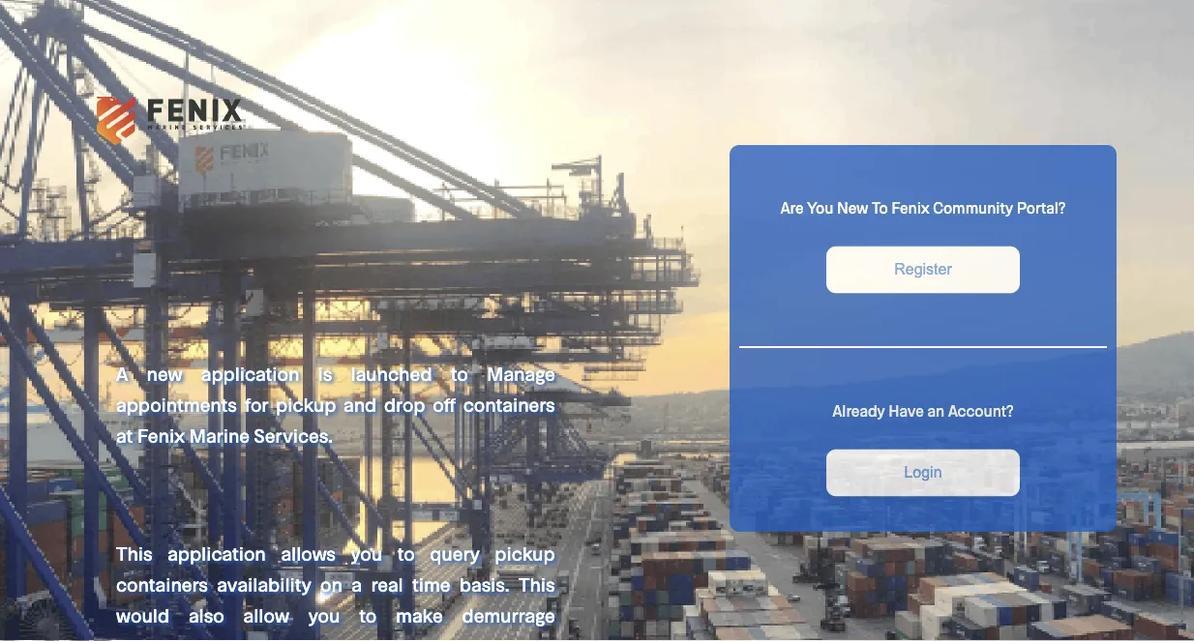 Task type: describe. For each thing, give the bounding box(es) containing it.
1 horizontal spatial a
[[352, 573, 362, 596]]

and
[[344, 393, 377, 416]]

make
[[396, 604, 443, 627]]

on
[[320, 573, 343, 596]]

also
[[189, 604, 224, 627]]

services.
[[254, 424, 333, 447]]

allows
[[281, 542, 336, 565]]

appointments
[[116, 393, 237, 416]]

in
[[208, 635, 224, 642]]

an
[[927, 401, 945, 419]]

2 vertical spatial to
[[359, 604, 377, 627]]

real
[[371, 573, 403, 596]]

way
[[313, 635, 348, 642]]

new
[[837, 198, 868, 216]]

secure
[[248, 635, 306, 642]]

to
[[872, 198, 888, 216]]

1 vertical spatial to
[[397, 542, 415, 565]]

before
[[354, 635, 411, 642]]

0 horizontal spatial a
[[231, 635, 241, 642]]

1 horizontal spatial this
[[519, 573, 555, 596]]

creating
[[418, 635, 488, 642]]

0 vertical spatial this
[[116, 542, 152, 565]]

you
[[807, 198, 833, 216]]



Task type: locate. For each thing, give the bounding box(es) containing it.
are you new to fenix community portal?
[[780, 198, 1066, 216]]

query
[[430, 542, 480, 565]]

allow
[[243, 604, 289, 627]]

application
[[201, 362, 299, 385], [168, 542, 266, 565]]

you up way
[[308, 604, 340, 627]]

containers
[[463, 393, 555, 416], [116, 573, 208, 596]]

containers up 'would'
[[116, 573, 208, 596]]

1 horizontal spatial containers
[[463, 393, 555, 416]]

a right on
[[352, 573, 362, 596]]

is
[[318, 362, 332, 385]]

pickup up basis.
[[495, 542, 555, 565]]

0 horizontal spatial this
[[116, 542, 152, 565]]

this application allows you to query pickup containers availability on a real time basis. this would also allow you to make demurrage payments in a secure way before creating pic
[[116, 542, 555, 642]]

register button
[[826, 246, 1020, 293]]

1 vertical spatial containers
[[116, 573, 208, 596]]

to up the real
[[397, 542, 415, 565]]

application up availability
[[168, 542, 266, 565]]

fenix inside a new application is launched to manage appointments for pickup and drop off containers at fenix marine services.
[[137, 424, 185, 447]]

0 vertical spatial to
[[451, 362, 468, 385]]

fenix down appointments
[[137, 424, 185, 447]]

community
[[933, 198, 1013, 216]]

pickup
[[276, 393, 336, 416], [495, 542, 555, 565]]

to
[[451, 362, 468, 385], [397, 542, 415, 565], [359, 604, 377, 627]]

fenix
[[891, 198, 929, 216], [137, 424, 185, 447]]

time
[[412, 573, 450, 596]]

portal?
[[1017, 198, 1066, 216]]

marine
[[189, 424, 250, 447]]

0 vertical spatial containers
[[463, 393, 555, 416]]

availability
[[217, 573, 311, 596]]

2 horizontal spatial to
[[451, 362, 468, 385]]

0 horizontal spatial fenix
[[137, 424, 185, 447]]

drop
[[384, 393, 425, 416]]

1 vertical spatial application
[[168, 542, 266, 565]]

0 horizontal spatial you
[[308, 604, 340, 627]]

already
[[833, 401, 885, 419]]

payments
[[116, 635, 201, 642]]

login button
[[826, 450, 1020, 497]]

pickup inside a new application is launched to manage appointments for pickup and drop off containers at fenix marine services.
[[276, 393, 336, 416]]

0 horizontal spatial containers
[[116, 573, 208, 596]]

1 horizontal spatial fenix
[[891, 198, 929, 216]]

already have an account?
[[833, 401, 1014, 419]]

1 horizontal spatial to
[[397, 542, 415, 565]]

1 vertical spatial this
[[519, 573, 555, 596]]

off
[[433, 393, 456, 416]]

account?
[[948, 401, 1014, 419]]

0 vertical spatial a
[[352, 573, 362, 596]]

1 vertical spatial pickup
[[495, 542, 555, 565]]

1 vertical spatial you
[[308, 604, 340, 627]]

you
[[351, 542, 382, 565], [308, 604, 340, 627]]

1 horizontal spatial pickup
[[495, 542, 555, 565]]

manage
[[487, 362, 555, 385]]

0 vertical spatial you
[[351, 542, 382, 565]]

a new application is launched to manage appointments for pickup and drop off containers at fenix marine services.
[[116, 362, 555, 447]]

1 horizontal spatial you
[[351, 542, 382, 565]]

demurrage
[[462, 604, 555, 627]]

a right in
[[231, 635, 241, 642]]

at
[[116, 424, 133, 447]]

0 vertical spatial fenix
[[891, 198, 929, 216]]

have
[[888, 401, 924, 419]]

would
[[116, 604, 169, 627]]

are
[[780, 198, 804, 216]]

application inside this application allows you to query pickup containers availability on a real time basis. this would also allow you to make demurrage payments in a secure way before creating pic
[[168, 542, 266, 565]]

you up the real
[[351, 542, 382, 565]]

1 vertical spatial fenix
[[137, 424, 185, 447]]

launched
[[351, 362, 432, 385]]

fenix right to
[[891, 198, 929, 216]]

new
[[147, 362, 182, 385]]

1 vertical spatial a
[[231, 635, 241, 642]]

this up 'would'
[[116, 542, 152, 565]]

register
[[894, 261, 952, 278]]

application inside a new application is launched to manage appointments for pickup and drop off containers at fenix marine services.
[[201, 362, 299, 385]]

application up for
[[201, 362, 299, 385]]

0 horizontal spatial pickup
[[276, 393, 336, 416]]

this up 'demurrage' at the left bottom
[[519, 573, 555, 596]]

for
[[244, 393, 268, 416]]

basis.
[[459, 573, 510, 596]]

pickup up services.
[[276, 393, 336, 416]]

to up the off
[[451, 362, 468, 385]]

containers down manage
[[463, 393, 555, 416]]

to inside a new application is launched to manage appointments for pickup and drop off containers at fenix marine services.
[[451, 362, 468, 385]]

0 vertical spatial application
[[201, 362, 299, 385]]

this
[[116, 542, 152, 565], [519, 573, 555, 596]]

to up before
[[359, 604, 377, 627]]

pickup inside this application allows you to query pickup containers availability on a real time basis. this would also allow you to make demurrage payments in a secure way before creating pic
[[495, 542, 555, 565]]

0 horizontal spatial to
[[359, 604, 377, 627]]

0 vertical spatial pickup
[[276, 393, 336, 416]]

a
[[116, 362, 128, 385]]

containers inside a new application is launched to manage appointments for pickup and drop off containers at fenix marine services.
[[463, 393, 555, 416]]

containers inside this application allows you to query pickup containers availability on a real time basis. this would also allow you to make demurrage payments in a secure way before creating pic
[[116, 573, 208, 596]]

a
[[352, 573, 362, 596], [231, 635, 241, 642]]

login
[[904, 464, 942, 482]]



Task type: vqa. For each thing, say whether or not it's contained in the screenshot.
6th cell from the top of the page
no



